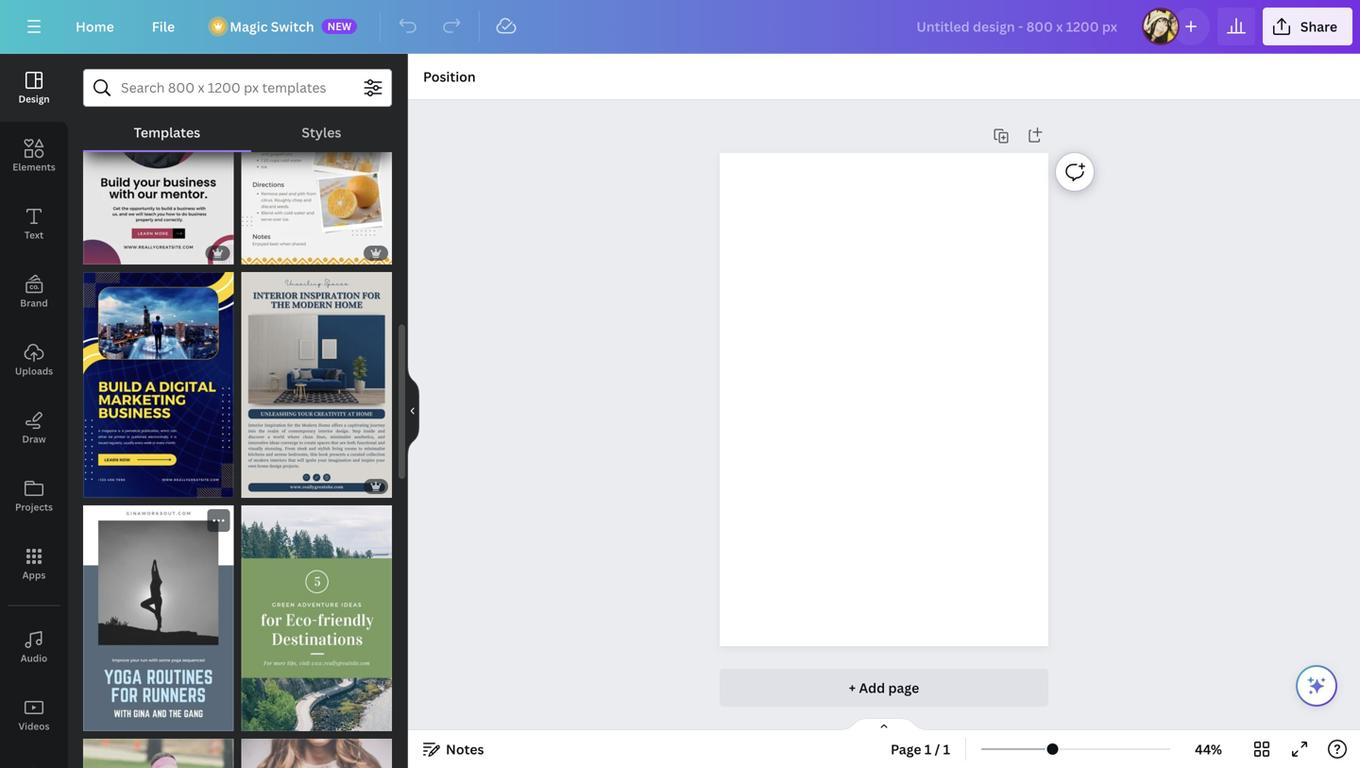 Task type: vqa. For each thing, say whether or not it's contained in the screenshot.
Untitled Design button to the top
no



Task type: describe. For each thing, give the bounding box(es) containing it.
2 1 from the left
[[943, 740, 950, 758]]

Search 800 x 1200 px templates search field
[[121, 70, 354, 106]]

elements
[[13, 161, 55, 173]]

draw
[[22, 433, 46, 445]]

uploads
[[15, 365, 53, 377]]

gray blue modern interior design blog graphic image
[[241, 272, 392, 498]]

blue yellow bright digital marketing blog graphic group
[[83, 261, 234, 498]]

file button
[[137, 8, 190, 45]]

audio button
[[0, 613, 68, 681]]

44%
[[1195, 740, 1222, 758]]

elements button
[[0, 122, 68, 190]]

styles button
[[251, 114, 392, 150]]

Design title text field
[[902, 8, 1135, 45]]

design
[[18, 93, 50, 105]]

show pages image
[[839, 717, 930, 732]]

position button
[[416, 61, 483, 92]]

/
[[935, 740, 940, 758]]

home
[[76, 17, 114, 35]]

page 1 / 1
[[891, 740, 950, 758]]

styles
[[302, 123, 341, 141]]

canva assistant image
[[1306, 675, 1328, 697]]

green shape with nature photo travel blog graphic group
[[241, 494, 392, 731]]

brand button
[[0, 258, 68, 326]]

magic switch
[[230, 17, 314, 35]]

page
[[889, 679, 919, 697]]

switch
[[271, 17, 314, 35]]

yellow marathon motherhood blog graphic group
[[83, 728, 234, 768]]

homemade orange smoothie drink blog graphic image
[[241, 39, 392, 265]]

blue yellow bright digital marketing blog graphic image
[[83, 272, 234, 498]]

projects
[[15, 501, 53, 513]]

magic
[[230, 17, 268, 35]]

dark red gradient business mentoring blog graphic group
[[83, 39, 234, 265]]

projects button
[[0, 462, 68, 530]]

brand
[[20, 297, 48, 309]]



Task type: locate. For each thing, give the bounding box(es) containing it.
apps
[[22, 569, 46, 581]]

be my bridesmaid blog graphic group
[[241, 728, 392, 768]]

videos button
[[0, 681, 68, 749]]

file
[[152, 17, 175, 35]]

audio
[[20, 652, 48, 665]]

+
[[849, 679, 856, 697]]

blue grey photo fitness blog graphic image
[[83, 506, 234, 731]]

text button
[[0, 190, 68, 258]]

templates
[[134, 123, 200, 141]]

gray blue modern interior design blog graphic group
[[241, 261, 392, 498]]

0 horizontal spatial 1
[[925, 740, 932, 758]]

1 right /
[[943, 740, 950, 758]]

apps button
[[0, 530, 68, 598]]

be my bridesmaid blog graphic image
[[241, 739, 392, 768]]

side panel tab list
[[0, 54, 68, 768]]

position
[[423, 68, 476, 86]]

share button
[[1263, 8, 1353, 45]]

design button
[[0, 54, 68, 122]]

videos
[[18, 720, 50, 733]]

new
[[328, 19, 352, 33]]

blue grey photo fitness blog graphic group
[[83, 506, 234, 731]]

draw button
[[0, 394, 68, 462]]

text
[[24, 229, 44, 241]]

page
[[891, 740, 922, 758]]

+ add page
[[849, 679, 919, 697]]

yellow marathon motherhood blog graphic image
[[83, 739, 234, 768]]

templates button
[[83, 114, 251, 150]]

main menu bar
[[0, 0, 1360, 54]]

notes
[[446, 740, 484, 758]]

notes button
[[416, 734, 492, 764]]

44% button
[[1178, 734, 1240, 764]]

add
[[859, 679, 885, 697]]

1
[[925, 740, 932, 758], [943, 740, 950, 758]]

homemade orange smoothie drink blog graphic group
[[241, 39, 392, 265]]

hide image
[[407, 366, 419, 456]]

1 left /
[[925, 740, 932, 758]]

uploads button
[[0, 326, 68, 394]]

green shape with nature photo travel blog graphic image
[[241, 506, 392, 731]]

share
[[1301, 17, 1338, 35]]

home link
[[60, 8, 129, 45]]

1 horizontal spatial 1
[[943, 740, 950, 758]]

+ add page button
[[720, 669, 1049, 707]]

dark red gradient business mentoring blog graphic image
[[83, 39, 234, 265]]

1 1 from the left
[[925, 740, 932, 758]]



